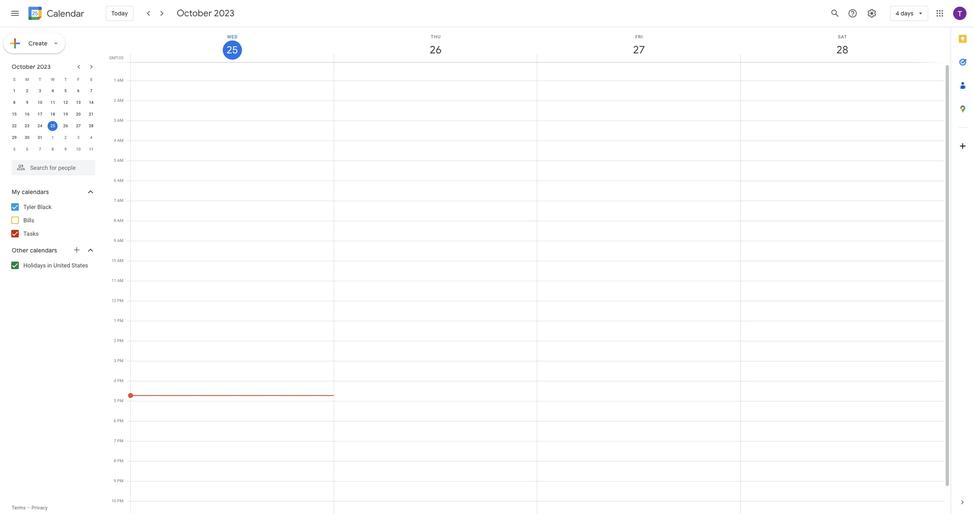 Task type: describe. For each thing, give the bounding box(es) containing it.
main drawer image
[[10, 8, 20, 18]]

2 t from the left
[[64, 77, 67, 82]]

11 element
[[48, 98, 58, 108]]

4 for 4 am
[[114, 138, 116, 143]]

25 link
[[223, 41, 242, 60]]

7 up 14
[[90, 89, 92, 93]]

20 element
[[73, 109, 83, 119]]

fri 27
[[633, 34, 645, 57]]

10 for '10' element
[[38, 100, 42, 105]]

7 am
[[114, 198, 124, 203]]

grid containing 26
[[107, 27, 952, 514]]

in
[[47, 262, 52, 269]]

november 4 element
[[86, 133, 96, 143]]

3 am
[[114, 118, 124, 123]]

4 for november 4 element
[[90, 135, 92, 140]]

pm for 8 pm
[[117, 459, 124, 463]]

30
[[25, 135, 30, 140]]

pm for 2 pm
[[117, 339, 124, 343]]

7 for the november 7 element
[[39, 147, 41, 152]]

13
[[76, 100, 81, 105]]

gmt-05
[[109, 56, 124, 60]]

1 for november 1 element
[[52, 135, 54, 140]]

holidays in united states
[[23, 262, 88, 269]]

tyler
[[23, 204, 36, 210]]

16 element
[[22, 109, 32, 119]]

22 element
[[9, 121, 19, 131]]

30 element
[[22, 133, 32, 143]]

november 2 element
[[61, 133, 71, 143]]

thu 26
[[429, 34, 441, 57]]

24
[[38, 124, 42, 128]]

1 pm
[[114, 319, 124, 323]]

am for 3 am
[[117, 118, 124, 123]]

1 am
[[114, 78, 124, 83]]

28 inside october 2023 grid
[[89, 124, 94, 128]]

5 am
[[114, 158, 124, 163]]

my
[[12, 188, 20, 196]]

0 vertical spatial 2023
[[214, 8, 235, 19]]

support image
[[848, 8, 858, 18]]

sat
[[839, 34, 848, 40]]

3 for 3 pm
[[114, 359, 116, 363]]

7 for 7 am
[[114, 198, 116, 203]]

my calendars button
[[2, 185, 104, 199]]

am for 4 am
[[117, 138, 124, 143]]

7 pm
[[114, 439, 124, 443]]

9 pm
[[114, 479, 124, 484]]

november 8 element
[[48, 144, 58, 154]]

holidays
[[23, 262, 46, 269]]

31 element
[[35, 133, 45, 143]]

row containing 5
[[8, 144, 98, 155]]

4 pm
[[114, 379, 124, 383]]

6 for 6 pm
[[114, 419, 116, 423]]

11 am
[[111, 278, 124, 283]]

1 horizontal spatial october 2023
[[177, 8, 235, 19]]

24 element
[[35, 121, 45, 131]]

terms – privacy
[[12, 505, 48, 511]]

other
[[12, 247, 28, 254]]

2 pm
[[114, 339, 124, 343]]

11 for 11 element
[[50, 100, 55, 105]]

9 am
[[114, 238, 124, 243]]

8 up 15
[[13, 100, 16, 105]]

4 cell from the left
[[741, 61, 945, 514]]

6 for november 6 element
[[26, 147, 28, 152]]

sat 28
[[837, 34, 849, 57]]

2 am
[[114, 98, 124, 103]]

28 inside column header
[[837, 43, 849, 57]]

create button
[[3, 33, 65, 53]]

1 horizontal spatial october
[[177, 8, 212, 19]]

25 inside cell
[[50, 124, 55, 128]]

0 horizontal spatial 2023
[[37, 63, 51, 71]]

1 for 1 pm
[[114, 319, 116, 323]]

row group containing 1
[[8, 85, 98, 155]]

f
[[77, 77, 80, 82]]

bills
[[23, 217, 34, 224]]

gmt-
[[109, 56, 119, 60]]

1 s from the left
[[13, 77, 16, 82]]

2 cell from the left
[[334, 61, 538, 514]]

4 for 4 days
[[896, 10, 900, 17]]

9 for november 9 "element" on the top
[[64, 147, 67, 152]]

calendars for my calendars
[[22, 188, 49, 196]]

am for 10 am
[[117, 258, 124, 263]]

23 element
[[22, 121, 32, 131]]

november 3 element
[[73, 133, 83, 143]]

terms link
[[12, 505, 26, 511]]

row containing s
[[8, 73, 98, 85]]

m
[[25, 77, 29, 82]]

4 am
[[114, 138, 124, 143]]

26 link
[[426, 41, 446, 60]]

1 for 1 am
[[114, 78, 116, 83]]

31
[[38, 135, 42, 140]]

november 10 element
[[73, 144, 83, 154]]

10 for 10 pm
[[112, 499, 116, 504]]

other calendars button
[[2, 244, 104, 257]]

28 link
[[834, 41, 853, 60]]

calendar element
[[27, 5, 84, 23]]

calendar
[[47, 8, 84, 19]]

17
[[38, 112, 42, 116]]

add other calendars image
[[73, 246, 81, 254]]

8 am
[[114, 218, 124, 223]]

7 for 7 pm
[[114, 439, 116, 443]]

27 inside october 2023 grid
[[76, 124, 81, 128]]

october 2023 grid
[[8, 73, 98, 155]]

10 for november 10 element
[[76, 147, 81, 152]]

my calendars list
[[2, 200, 104, 241]]

17 element
[[35, 109, 45, 119]]

10 pm
[[112, 499, 124, 504]]

8 for 8 am
[[114, 218, 116, 223]]

row inside grid
[[127, 61, 945, 514]]

3 for 3 am
[[114, 118, 116, 123]]

27 inside column header
[[633, 43, 645, 57]]

calendar heading
[[45, 8, 84, 19]]

28 element
[[86, 121, 96, 131]]

2 for 2 pm
[[114, 339, 116, 343]]

13 element
[[73, 98, 83, 108]]

12 for 12 pm
[[112, 299, 116, 303]]

21
[[89, 112, 94, 116]]

14
[[89, 100, 94, 105]]

20
[[76, 112, 81, 116]]

am for 5 am
[[117, 158, 124, 163]]

am for 2 am
[[117, 98, 124, 103]]

25 column header
[[130, 27, 334, 62]]



Task type: vqa. For each thing, say whether or not it's contained in the screenshot.
the Today
yes



Task type: locate. For each thing, give the bounding box(es) containing it.
7 am from the top
[[117, 198, 124, 203]]

27 down 'fri'
[[633, 43, 645, 57]]

november 7 element
[[35, 144, 45, 154]]

0 vertical spatial 12
[[63, 100, 68, 105]]

3 down 27 element
[[77, 135, 80, 140]]

8 am from the top
[[117, 218, 124, 223]]

6 for 6 am
[[114, 178, 116, 183]]

0 vertical spatial 11
[[50, 100, 55, 105]]

pm for 9 pm
[[117, 479, 124, 484]]

1 horizontal spatial t
[[64, 77, 67, 82]]

10 down the "9 pm"
[[112, 499, 116, 504]]

11 am from the top
[[117, 278, 124, 283]]

pm for 4 pm
[[117, 379, 124, 383]]

26 down 19 element
[[63, 124, 68, 128]]

12 for 12
[[63, 100, 68, 105]]

1 horizontal spatial 26
[[429, 43, 441, 57]]

october 2023 up m
[[12, 63, 51, 71]]

3 up '10' element
[[39, 89, 41, 93]]

states
[[72, 262, 88, 269]]

6 pm from the top
[[117, 399, 124, 403]]

0 vertical spatial 27
[[633, 43, 645, 57]]

1 am from the top
[[117, 78, 124, 83]]

6 up 7 am
[[114, 178, 116, 183]]

am for 6 am
[[117, 178, 124, 183]]

9 down november 2 element
[[64, 147, 67, 152]]

7
[[90, 89, 92, 93], [39, 147, 41, 152], [114, 198, 116, 203], [114, 439, 116, 443]]

0 horizontal spatial october
[[12, 63, 35, 71]]

3 up 4 pm
[[114, 359, 116, 363]]

10 pm from the top
[[117, 479, 124, 484]]

8 pm from the top
[[117, 439, 124, 443]]

11 down 10 am
[[111, 278, 116, 283]]

10 element
[[35, 98, 45, 108]]

9 up 16
[[26, 100, 28, 105]]

pm up the "9 pm"
[[117, 459, 124, 463]]

calendars up in
[[30, 247, 57, 254]]

6 down 30 element
[[26, 147, 28, 152]]

7 pm from the top
[[117, 419, 124, 423]]

t left w
[[39, 77, 41, 82]]

12 element
[[61, 98, 71, 108]]

terms
[[12, 505, 26, 511]]

am up 12 pm
[[117, 278, 124, 283]]

am up '2 am'
[[117, 78, 124, 83]]

2 down m
[[26, 89, 28, 93]]

4 down w
[[52, 89, 54, 93]]

today button
[[106, 3, 133, 23]]

2 down 1 am
[[114, 98, 116, 103]]

3 cell from the left
[[538, 61, 741, 514]]

fri
[[636, 34, 644, 40]]

19 element
[[61, 109, 71, 119]]

25 inside wed 25
[[226, 43, 238, 57]]

2023 down create
[[37, 63, 51, 71]]

s right f
[[90, 77, 93, 82]]

10 down november 3 element at the left of page
[[76, 147, 81, 152]]

26 inside column header
[[429, 43, 441, 57]]

5 up 6 pm
[[114, 399, 116, 403]]

1 horizontal spatial 27
[[633, 43, 645, 57]]

9 up 10 am
[[114, 238, 116, 243]]

4 down 3 pm
[[114, 379, 116, 383]]

5 for november 5 element
[[13, 147, 16, 152]]

pm up 2 pm
[[117, 319, 124, 323]]

1 down 12 pm
[[114, 319, 116, 323]]

9 for 9 pm
[[114, 479, 116, 484]]

my calendars
[[12, 188, 49, 196]]

october
[[177, 8, 212, 19], [12, 63, 35, 71]]

t
[[39, 77, 41, 82], [64, 77, 67, 82]]

None search field
[[0, 157, 104, 175]]

4 up 5 am
[[114, 138, 116, 143]]

9 for 9 am
[[114, 238, 116, 243]]

row containing 22
[[8, 120, 98, 132]]

1 vertical spatial 25
[[50, 124, 55, 128]]

9 am from the top
[[117, 238, 124, 243]]

15 element
[[9, 109, 19, 119]]

05
[[119, 56, 124, 60]]

5 pm
[[114, 399, 124, 403]]

pm for 12 pm
[[117, 299, 124, 303]]

0 horizontal spatial 25
[[50, 124, 55, 128]]

2 horizontal spatial 11
[[111, 278, 116, 283]]

days
[[901, 10, 914, 17]]

am for 7 am
[[117, 198, 124, 203]]

1 up '2 am'
[[114, 78, 116, 83]]

14 element
[[86, 98, 96, 108]]

9 pm from the top
[[117, 459, 124, 463]]

am for 11 am
[[117, 278, 124, 283]]

wed 25
[[226, 34, 238, 57]]

Search for people text field
[[17, 160, 90, 175]]

10 up the 11 am
[[111, 258, 116, 263]]

wed
[[227, 34, 238, 40]]

1 horizontal spatial 2023
[[214, 8, 235, 19]]

am down "8 am"
[[117, 238, 124, 243]]

10 for 10 am
[[111, 258, 116, 263]]

am down 6 am at the left
[[117, 198, 124, 203]]

4 am from the top
[[117, 138, 124, 143]]

0 vertical spatial 26
[[429, 43, 441, 57]]

pm down the 8 pm
[[117, 479, 124, 484]]

0 horizontal spatial 11
[[50, 100, 55, 105]]

october 2023 up the wed at the left of page
[[177, 8, 235, 19]]

calendars inside dropdown button
[[22, 188, 49, 196]]

pm down 6 pm
[[117, 439, 124, 443]]

2 for 2 am
[[114, 98, 116, 103]]

grid
[[107, 27, 952, 514]]

11 for 11 am
[[111, 278, 116, 283]]

row containing 15
[[8, 109, 98, 120]]

8 down november 1 element
[[52, 147, 54, 152]]

27 down 20 element on the top of the page
[[76, 124, 81, 128]]

pm down the "9 pm"
[[117, 499, 124, 504]]

11
[[50, 100, 55, 105], [89, 147, 94, 152], [111, 278, 116, 283]]

november 1 element
[[48, 133, 58, 143]]

am down '2 am'
[[117, 118, 124, 123]]

4 days button
[[891, 3, 929, 23]]

9 up 10 pm
[[114, 479, 116, 484]]

25 cell
[[46, 120, 59, 132]]

1 t from the left
[[39, 77, 41, 82]]

16
[[25, 112, 30, 116]]

privacy link
[[32, 505, 48, 511]]

calendars inside dropdown button
[[30, 247, 57, 254]]

november 5 element
[[9, 144, 19, 154]]

7 down 6 am at the left
[[114, 198, 116, 203]]

1 cell from the left
[[128, 61, 334, 514]]

6
[[77, 89, 80, 93], [26, 147, 28, 152], [114, 178, 116, 183], [114, 419, 116, 423]]

2 vertical spatial 11
[[111, 278, 116, 283]]

row containing 1
[[8, 85, 98, 97]]

0 horizontal spatial october 2023
[[12, 63, 51, 71]]

0 vertical spatial 25
[[226, 43, 238, 57]]

5 pm from the top
[[117, 379, 124, 383]]

0 horizontal spatial s
[[13, 77, 16, 82]]

12 down the 11 am
[[112, 299, 116, 303]]

18
[[50, 112, 55, 116]]

1 vertical spatial october 2023
[[12, 63, 51, 71]]

am up 9 am
[[117, 218, 124, 223]]

am for 8 am
[[117, 218, 124, 223]]

1 up 15
[[13, 89, 16, 93]]

28 column header
[[741, 27, 945, 62]]

create
[[28, 40, 48, 47]]

1 vertical spatial 11
[[89, 147, 94, 152]]

row group
[[8, 85, 98, 155]]

18 element
[[48, 109, 58, 119]]

united
[[53, 262, 70, 269]]

26 element
[[61, 121, 71, 131]]

26 column header
[[334, 27, 538, 62]]

29
[[12, 135, 17, 140]]

2 down 26 element
[[64, 135, 67, 140]]

9
[[26, 100, 28, 105], [64, 147, 67, 152], [114, 238, 116, 243], [114, 479, 116, 484]]

0 horizontal spatial 26
[[63, 124, 68, 128]]

28 down sat
[[837, 43, 849, 57]]

27 element
[[73, 121, 83, 131]]

1 vertical spatial calendars
[[30, 247, 57, 254]]

row containing 29
[[8, 132, 98, 144]]

am down the 4 am
[[117, 158, 124, 163]]

november 11 element
[[86, 144, 96, 154]]

tasks
[[23, 230, 39, 237]]

settings menu image
[[868, 8, 878, 18]]

pm up 3 pm
[[117, 339, 124, 343]]

12
[[63, 100, 68, 105], [112, 299, 116, 303]]

pm up 4 pm
[[117, 359, 124, 363]]

4 inside popup button
[[896, 10, 900, 17]]

12 pm
[[112, 299, 124, 303]]

pm up 1 pm
[[117, 299, 124, 303]]

25, today element
[[48, 121, 58, 131]]

privacy
[[32, 505, 48, 511]]

0 vertical spatial october
[[177, 8, 212, 19]]

pm
[[117, 299, 124, 303], [117, 319, 124, 323], [117, 339, 124, 343], [117, 359, 124, 363], [117, 379, 124, 383], [117, 399, 124, 403], [117, 419, 124, 423], [117, 439, 124, 443], [117, 459, 124, 463], [117, 479, 124, 484], [117, 499, 124, 504]]

5 for 5 am
[[114, 158, 116, 163]]

8 up the "9 pm"
[[114, 459, 116, 463]]

3 for november 3 element at the left of page
[[77, 135, 80, 140]]

25
[[226, 43, 238, 57], [50, 124, 55, 128]]

11 up 18
[[50, 100, 55, 105]]

1 vertical spatial 28
[[89, 124, 94, 128]]

19
[[63, 112, 68, 116]]

3 down '2 am'
[[114, 118, 116, 123]]

am up 7 am
[[117, 178, 124, 183]]

6 down f
[[77, 89, 80, 93]]

october 2023
[[177, 8, 235, 19], [12, 63, 51, 71]]

0 horizontal spatial 27
[[76, 124, 81, 128]]

0 vertical spatial october 2023
[[177, 8, 235, 19]]

27 link
[[630, 41, 649, 60]]

8 inside november 8 element
[[52, 147, 54, 152]]

pm for 5 pm
[[117, 399, 124, 403]]

2 down 1 pm
[[114, 339, 116, 343]]

s
[[13, 77, 16, 82], [90, 77, 93, 82]]

2 am from the top
[[117, 98, 124, 103]]

12 inside 'element'
[[63, 100, 68, 105]]

calendars for other calendars
[[30, 247, 57, 254]]

1 horizontal spatial 28
[[837, 43, 849, 57]]

8 for 8 pm
[[114, 459, 116, 463]]

10 up 17
[[38, 100, 42, 105]]

t left f
[[64, 77, 67, 82]]

calendars up tyler black
[[22, 188, 49, 196]]

am down 9 am
[[117, 258, 124, 263]]

2
[[26, 89, 28, 93], [114, 98, 116, 103], [64, 135, 67, 140], [114, 339, 116, 343]]

am down 3 am
[[117, 138, 124, 143]]

pm down 3 pm
[[117, 379, 124, 383]]

7 down 6 pm
[[114, 439, 116, 443]]

8 up 9 am
[[114, 218, 116, 223]]

6 pm
[[114, 419, 124, 423]]

4 pm from the top
[[117, 359, 124, 363]]

cell
[[128, 61, 334, 514], [334, 61, 538, 514], [538, 61, 741, 514], [741, 61, 945, 514]]

5 up 12 'element'
[[64, 89, 67, 93]]

10
[[38, 100, 42, 105], [76, 147, 81, 152], [111, 258, 116, 263], [112, 499, 116, 504]]

s left m
[[13, 77, 16, 82]]

26 inside october 2023 grid
[[63, 124, 68, 128]]

5 am from the top
[[117, 158, 124, 163]]

tyler black
[[23, 204, 52, 210]]

23
[[25, 124, 30, 128]]

2023
[[214, 8, 235, 19], [37, 63, 51, 71]]

other calendars
[[12, 247, 57, 254]]

3 pm
[[114, 359, 124, 363]]

1 horizontal spatial 12
[[112, 299, 116, 303]]

21 element
[[86, 109, 96, 119]]

2 s from the left
[[90, 77, 93, 82]]

8
[[13, 100, 16, 105], [52, 147, 54, 152], [114, 218, 116, 223], [114, 459, 116, 463]]

november 6 element
[[22, 144, 32, 154]]

1 horizontal spatial 25
[[226, 43, 238, 57]]

5 down 29 element
[[13, 147, 16, 152]]

1 vertical spatial 12
[[112, 299, 116, 303]]

pm for 3 pm
[[117, 359, 124, 363]]

pm up 6 pm
[[117, 399, 124, 403]]

8 pm
[[114, 459, 124, 463]]

1 vertical spatial 26
[[63, 124, 68, 128]]

2 pm from the top
[[117, 319, 124, 323]]

tab list
[[952, 27, 975, 491]]

november 9 element
[[61, 144, 71, 154]]

3 pm from the top
[[117, 339, 124, 343]]

row
[[127, 61, 945, 514], [8, 73, 98, 85], [8, 85, 98, 97], [8, 97, 98, 109], [8, 109, 98, 120], [8, 120, 98, 132], [8, 132, 98, 144], [8, 144, 98, 155]]

28 down 21 element
[[89, 124, 94, 128]]

25 down the wed at the left of page
[[226, 43, 238, 57]]

1 horizontal spatial s
[[90, 77, 93, 82]]

6 down '5 pm'
[[114, 419, 116, 423]]

pm for 7 pm
[[117, 439, 124, 443]]

4 down 28 element
[[90, 135, 92, 140]]

1 pm from the top
[[117, 299, 124, 303]]

pm down '5 pm'
[[117, 419, 124, 423]]

26 down thu
[[429, 43, 441, 57]]

0 vertical spatial 28
[[837, 43, 849, 57]]

3
[[39, 89, 41, 93], [114, 118, 116, 123], [77, 135, 80, 140], [114, 359, 116, 363]]

6 am from the top
[[117, 178, 124, 183]]

am for 1 am
[[117, 78, 124, 83]]

11 for november 11 "element"
[[89, 147, 94, 152]]

pm for 10 pm
[[117, 499, 124, 504]]

4 left days
[[896, 10, 900, 17]]

4 for 4 pm
[[114, 379, 116, 383]]

29 element
[[9, 133, 19, 143]]

0 vertical spatial calendars
[[22, 188, 49, 196]]

am
[[117, 78, 124, 83], [117, 98, 124, 103], [117, 118, 124, 123], [117, 138, 124, 143], [117, 158, 124, 163], [117, 178, 124, 183], [117, 198, 124, 203], [117, 218, 124, 223], [117, 238, 124, 243], [117, 258, 124, 263], [117, 278, 124, 283]]

27 column header
[[537, 27, 741, 62]]

1 down 25, today element
[[52, 135, 54, 140]]

11 down november 4 element
[[89, 147, 94, 152]]

22
[[12, 124, 17, 128]]

row containing 8
[[8, 97, 98, 109]]

27
[[633, 43, 645, 57], [76, 124, 81, 128]]

12 up 19
[[63, 100, 68, 105]]

1
[[114, 78, 116, 83], [13, 89, 16, 93], [52, 135, 54, 140], [114, 319, 116, 323]]

0 horizontal spatial 12
[[63, 100, 68, 105]]

11 pm from the top
[[117, 499, 124, 504]]

1 horizontal spatial 11
[[89, 147, 94, 152]]

am down 1 am
[[117, 98, 124, 103]]

4 days
[[896, 10, 914, 17]]

calendars
[[22, 188, 49, 196], [30, 247, 57, 254]]

10 am
[[111, 258, 124, 263]]

1 vertical spatial 2023
[[37, 63, 51, 71]]

4
[[896, 10, 900, 17], [52, 89, 54, 93], [90, 135, 92, 140], [114, 138, 116, 143], [114, 379, 116, 383]]

pm for 6 pm
[[117, 419, 124, 423]]

25 down 18 element
[[50, 124, 55, 128]]

26
[[429, 43, 441, 57], [63, 124, 68, 128]]

6 am
[[114, 178, 124, 183]]

15
[[12, 112, 17, 116]]

today
[[111, 10, 128, 17]]

am for 9 am
[[117, 238, 124, 243]]

w
[[51, 77, 55, 82]]

8 for november 8 element
[[52, 147, 54, 152]]

2 for november 2 element
[[64, 135, 67, 140]]

–
[[27, 505, 30, 511]]

5 for 5 pm
[[114, 399, 116, 403]]

0 horizontal spatial t
[[39, 77, 41, 82]]

3 am from the top
[[117, 118, 124, 123]]

0 horizontal spatial 28
[[89, 124, 94, 128]]

2023 up the wed at the left of page
[[214, 8, 235, 19]]

11 inside "element"
[[89, 147, 94, 152]]

1 vertical spatial october
[[12, 63, 35, 71]]

5 down the 4 am
[[114, 158, 116, 163]]

thu
[[431, 34, 441, 40]]

10 am from the top
[[117, 258, 124, 263]]

9 inside "element"
[[64, 147, 67, 152]]

7 down 31 'element'
[[39, 147, 41, 152]]

pm for 1 pm
[[117, 319, 124, 323]]

1 vertical spatial 27
[[76, 124, 81, 128]]

black
[[37, 204, 52, 210]]



